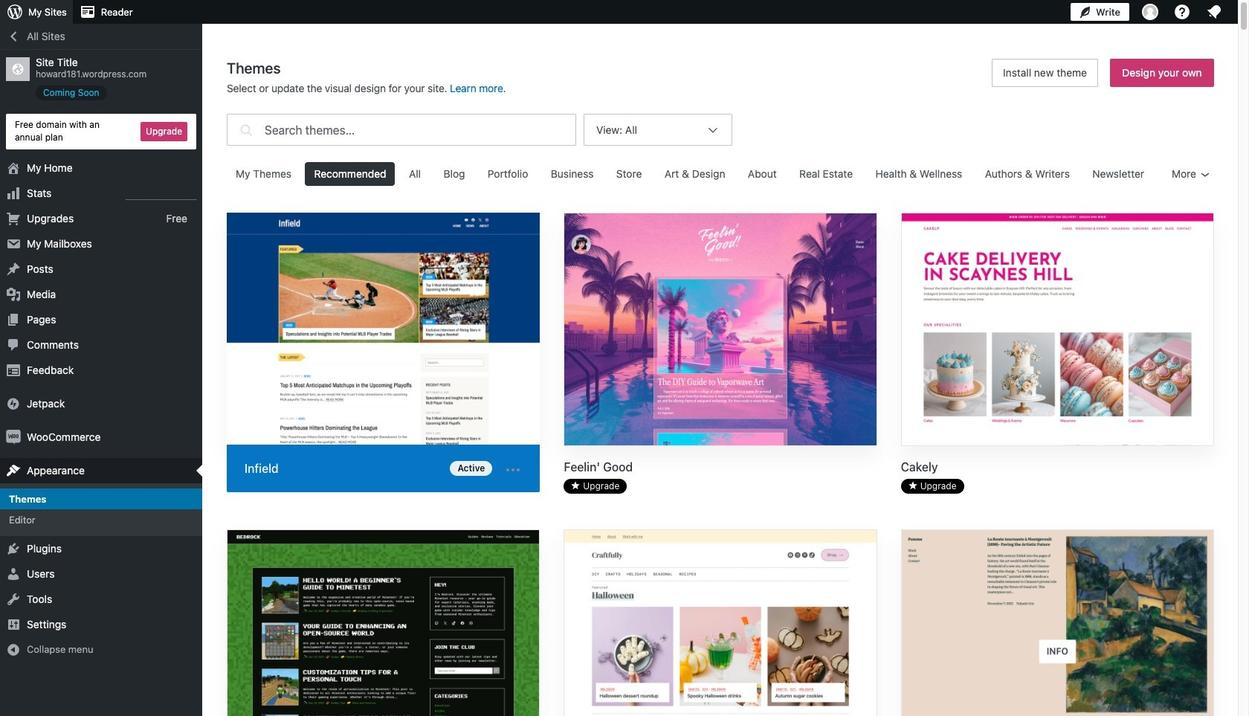 Task type: vqa. For each thing, say whether or not it's contained in the screenshot.
Spiel is a game magazine theme. image
no



Task type: describe. For each thing, give the bounding box(es) containing it.
2 img image from the top
[[6, 430, 21, 444]]

cakely is a business theme perfect for bakers or cake makers with a vibrant colour. image
[[902, 213, 1214, 447]]

open search image
[[237, 110, 256, 149]]

inspired by the iconic worlds of minecraft and minetest, bedrock is a blog theme that reminds the immersive experience of these games. image
[[228, 530, 539, 716]]

highest hourly views 0 image
[[126, 190, 196, 200]]

Search search field
[[265, 115, 576, 145]]

a passionate sports fan blog celebrating your favorite game. image
[[227, 213, 540, 448]]



Task type: locate. For each thing, give the bounding box(es) containing it.
a blog theme with a bold vaporwave aesthetic. its nostalgic atmosphere pays homage to the 80s and early 90s. image
[[565, 213, 877, 447]]

more options for theme infield image
[[504, 461, 522, 479]]

a cheerful wordpress blogging theme dedicated to all things homemade and delightful. image
[[565, 530, 877, 716]]

1 vertical spatial img image
[[6, 430, 21, 444]]

pomme is a simple portfolio theme for painters. image
[[902, 530, 1214, 716]]

my profile image
[[1142, 4, 1159, 20]]

1 img image from the top
[[6, 396, 21, 411]]

help image
[[1173, 3, 1191, 21]]

img image
[[6, 396, 21, 411], [6, 430, 21, 444]]

manage your notifications image
[[1205, 3, 1223, 21]]

None search field
[[227, 110, 576, 149]]

0 vertical spatial img image
[[6, 396, 21, 411]]



